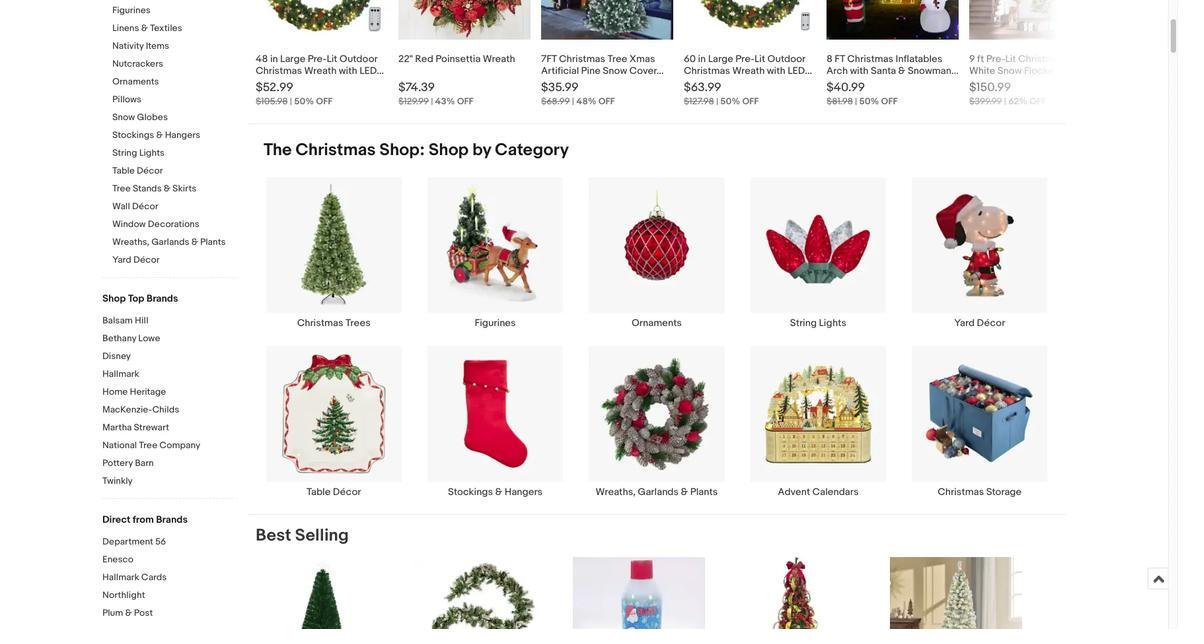 Task type: vqa. For each thing, say whether or not it's contained in the screenshot.
$63.99 Wreath
yes



Task type: describe. For each thing, give the bounding box(es) containing it.
christmas trees link
[[253, 177, 415, 330]]

tree inside figurines linens & textiles nativity items nutcrackers ornaments pillows snow globes stockings & hangers string lights table décor tree stands & skirts wall décor window decorations wreaths, garlands & plants yard décor
[[112, 183, 131, 194]]

mackenzie-childs link
[[102, 404, 238, 417]]

in for $63.99
[[698, 53, 706, 65]]

christmas storage link
[[899, 346, 1061, 499]]

lowe
[[138, 333, 160, 344]]

hallmark inside department 56 enesco hallmark cards northlight plum & post
[[102, 572, 139, 584]]

$150.99
[[970, 81, 1011, 95]]

1 vertical spatial yard
[[954, 317, 975, 330]]

cards
[[141, 572, 167, 584]]

shop top brands
[[102, 293, 178, 305]]

0 vertical spatial string lights link
[[112, 147, 238, 160]]

christmas left trees
[[297, 317, 343, 330]]

globes
[[137, 112, 168, 123]]

1 horizontal spatial plants
[[690, 486, 718, 499]]

22" red poinsettia wreath image
[[399, 0, 531, 40]]

pottery
[[102, 458, 133, 469]]

0 horizontal spatial table décor link
[[112, 165, 238, 178]]

off for $74.39
[[457, 96, 474, 107]]

yard décor
[[954, 317, 1005, 330]]

shop:
[[380, 140, 425, 161]]

lights inside figurines linens & textiles nativity items nutcrackers ornaments pillows snow globes stockings & hangers string lights table décor tree stands & skirts wall décor window decorations wreaths, garlands & plants yard décor
[[139, 147, 165, 159]]

best selling
[[256, 526, 349, 546]]

hallmark inside balsam hill bethany lowe disney hallmark home heritage mackenzie-childs martha strewart national tree company pottery barn twinkly
[[102, 369, 139, 380]]

mackenzie-
[[102, 404, 152, 416]]

pottery barn link
[[102, 458, 238, 471]]

homcom 02-0342 6' pre-lit fiber optic artificial christmas tree - green image
[[256, 557, 388, 630]]

nutcrackers
[[112, 58, 163, 69]]

snow inside 9 ft pre-lit christmas tree white snow flocked holiday decoration w/ led lights
[[998, 65, 1022, 77]]

poinsettia
[[436, 53, 481, 65]]

decorations
[[148, 219, 199, 230]]

pre- inside 9 ft pre-lit christmas tree white snow flocked holiday decoration w/ led lights
[[987, 53, 1006, 65]]

off for $63.99
[[742, 96, 759, 107]]

nutcrackers link
[[112, 58, 238, 71]]

$127.98 text field
[[684, 96, 714, 107]]

disney
[[102, 351, 131, 362]]

led inside 9 ft pre-lit christmas tree white snow flocked holiday decoration w/ led lights
[[1036, 77, 1054, 89]]

outdoor for $63.99
[[768, 53, 805, 65]]

$35.99
[[541, 81, 579, 95]]

1 horizontal spatial ornaments link
[[576, 177, 738, 330]]

santa snow spray aerosol - 9oz image
[[573, 557, 705, 630]]

twinkly
[[102, 476, 133, 487]]

strewart
[[134, 422, 169, 434]]

led for $63.99
[[788, 65, 805, 77]]

snow inside figurines linens & textiles nativity items nutcrackers ornaments pillows snow globes stockings & hangers string lights table décor tree stands & skirts wall décor window decorations wreaths, garlands & plants yard décor
[[112, 112, 135, 123]]

pillows
[[112, 94, 142, 105]]

62%
[[1009, 96, 1028, 107]]

$35.99 $68.99 | 48% off
[[541, 81, 615, 107]]

lit for $63.99
[[755, 53, 765, 65]]

$105.98
[[256, 96, 288, 107]]

plants inside figurines linens & textiles nativity items nutcrackers ornaments pillows snow globes stockings & hangers string lights table décor tree stands & skirts wall décor window decorations wreaths, garlands & plants yard décor
[[200, 237, 226, 248]]

9 ft pre-lit christmas tree white snow flocked holiday decoration w/ led lights
[[970, 53, 1097, 89]]

red
[[415, 53, 434, 65]]

1 horizontal spatial garlands
[[638, 486, 679, 499]]

1 vertical spatial string
[[790, 317, 817, 330]]

60 in large pre-lit outdoor christmas wreath with led lights, bows decoration image
[[684, 0, 816, 40]]

$399.99
[[970, 96, 1002, 107]]

w/
[[1022, 77, 1034, 89]]

bows for $63.99
[[716, 77, 740, 89]]

category
[[495, 140, 569, 161]]

& inside department 56 enesco hallmark cards northlight plum & post
[[125, 608, 132, 619]]

1 horizontal spatial wreaths, garlands & plants link
[[576, 346, 738, 499]]

department 56 link
[[102, 537, 238, 549]]

enesco
[[102, 554, 133, 566]]

christmas right the
[[296, 140, 376, 161]]

0 vertical spatial stockings & hangers link
[[112, 130, 238, 142]]

$68.99 text field
[[541, 96, 570, 107]]

1 horizontal spatial lights
[[819, 317, 847, 330]]

nativity
[[112, 40, 144, 52]]

twinkly link
[[102, 476, 238, 488]]

childs
[[152, 404, 179, 416]]

0 vertical spatial wreaths, garlands & plants link
[[112, 237, 238, 249]]

pre- for $63.99
[[736, 53, 755, 65]]

tree stands & skirts link
[[112, 183, 238, 196]]

$129.99
[[399, 96, 429, 107]]

$74.39 $129.99 | 43% off
[[399, 81, 474, 107]]

christmas inside 9 ft pre-lit christmas tree white snow flocked holiday decoration w/ led lights
[[1018, 53, 1065, 65]]

ft
[[978, 53, 984, 65]]

off for $40.99
[[881, 96, 898, 107]]

advent calendars
[[778, 486, 859, 499]]

0 vertical spatial shop
[[429, 140, 469, 161]]

heritage
[[130, 387, 166, 398]]

1 horizontal spatial yard décor link
[[899, 177, 1061, 330]]

in for $52.99
[[270, 53, 278, 65]]

national
[[102, 440, 137, 451]]

brands for shop top brands
[[147, 293, 178, 305]]

56
[[155, 537, 166, 548]]

$81.98
[[827, 96, 853, 107]]

1 horizontal spatial wreath
[[483, 53, 515, 65]]

hallmark cards link
[[102, 572, 238, 585]]

wreaths, garlands & plants
[[596, 486, 718, 499]]

company
[[159, 440, 200, 451]]

string lights
[[790, 317, 847, 330]]

home
[[102, 387, 128, 398]]

1 horizontal spatial hangers
[[505, 486, 543, 499]]

8 ft christmas inflatables arch with santa & snowman blow up outdoor decorations image
[[827, 0, 959, 40]]

enesco link
[[102, 554, 238, 567]]

christmas inside 60 in large pre-lit outdoor christmas wreath with led lights, bows decoration
[[684, 65, 730, 77]]

| for $40.99
[[855, 96, 857, 107]]

by
[[473, 140, 491, 161]]

led for $52.99
[[360, 65, 377, 77]]

48%
[[576, 96, 597, 107]]

1 horizontal spatial stockings
[[448, 486, 493, 499]]

the
[[264, 140, 292, 161]]

northlight link
[[102, 590, 238, 603]]

bethany lowe link
[[102, 333, 238, 346]]

$127.98
[[684, 96, 714, 107]]

figurines linens & textiles nativity items nutcrackers ornaments pillows snow globes stockings & hangers string lights table décor tree stands & skirts wall décor window decorations wreaths, garlands & plants yard décor
[[112, 5, 226, 266]]

flocked
[[1024, 65, 1060, 77]]

decoration inside 9 ft pre-lit christmas tree white snow flocked holiday decoration w/ led lights
[[970, 77, 1020, 89]]

48
[[256, 53, 268, 65]]

home heritage link
[[102, 387, 238, 399]]

9 ft pre-lit christmas tree white snow flocked holiday decoration w/ led lights image
[[970, 0, 1102, 40]]

$105.98 text field
[[256, 96, 288, 107]]

decoration for $52.99
[[314, 77, 365, 89]]

christmas left storage
[[938, 486, 984, 499]]

nativity items link
[[112, 40, 238, 53]]

1 horizontal spatial string lights link
[[738, 177, 899, 330]]

string inside figurines linens & textiles nativity items nutcrackers ornaments pillows snow globes stockings & hangers string lights table décor tree stands & skirts wall décor window decorations wreaths, garlands & plants yard décor
[[112, 147, 137, 159]]

1 vertical spatial ornaments
[[632, 317, 682, 330]]

$52.99
[[256, 81, 293, 95]]

figurines for figurines
[[475, 317, 516, 330]]

0 vertical spatial figurines link
[[112, 5, 238, 17]]

garlands inside figurines linens & textiles nativity items nutcrackers ornaments pillows snow globes stockings & hangers string lights table décor tree stands & skirts wall décor window decorations wreaths, garlands & plants yard décor
[[151, 237, 189, 248]]

martha
[[102, 422, 132, 434]]

48 in large pre-lit outdoor christmas wreath with led lights, bows decoration image
[[256, 0, 388, 40]]

pre- for $52.99
[[308, 53, 327, 65]]



Task type: locate. For each thing, give the bounding box(es) containing it.
2 ft pvc christmas tree - white image
[[1049, 557, 1178, 630]]

shop left the top
[[102, 293, 126, 305]]

balsam hill bethany lowe disney hallmark home heritage mackenzie-childs martha strewart national tree company pottery barn twinkly
[[102, 315, 200, 487]]

3 off from the left
[[599, 96, 615, 107]]

50% inside $52.99 $105.98 | 50% off
[[294, 96, 314, 107]]

1 horizontal spatial string
[[790, 317, 817, 330]]

1 horizontal spatial tree
[[139, 440, 157, 451]]

figurines link
[[112, 5, 238, 17], [415, 177, 576, 330]]

in inside 60 in large pre-lit outdoor christmas wreath with led lights, bows decoration
[[698, 53, 706, 65]]

pre- right ft
[[987, 53, 1006, 65]]

advent calendars link
[[738, 346, 899, 499]]

off right "$81.98" on the top right
[[881, 96, 898, 107]]

2 horizontal spatial pre-
[[987, 53, 1006, 65]]

bows inside 60 in large pre-lit outdoor christmas wreath with led lights, bows decoration
[[716, 77, 740, 89]]

50% for $63.99
[[721, 96, 740, 107]]

decoration right $63.99
[[743, 77, 793, 89]]

| inside $40.99 $81.98 | 50% off
[[855, 96, 857, 107]]

1 vertical spatial hallmark
[[102, 572, 139, 584]]

national tree company link
[[102, 440, 238, 453]]

tree right flocked
[[1067, 53, 1087, 65]]

decoration for $63.99
[[743, 77, 793, 89]]

lit inside 48 in large pre-lit outdoor christmas wreath with led lights, bows decoration
[[327, 53, 337, 65]]

2 pre- from the left
[[736, 53, 755, 65]]

1 vertical spatial stockings
[[448, 486, 493, 499]]

3 | from the left
[[572, 96, 574, 107]]

lit inside 9 ft pre-lit christmas tree white snow flocked holiday decoration w/ led lights
[[1006, 53, 1016, 65]]

43%
[[435, 96, 455, 107]]

hill
[[135, 315, 148, 326]]

balsam hill link
[[102, 315, 238, 328]]

outdoor
[[340, 53, 377, 65], [768, 53, 805, 65]]

decoration up $399.99 'text field'
[[970, 77, 1020, 89]]

0 horizontal spatial wreaths,
[[112, 237, 149, 248]]

shop
[[429, 140, 469, 161], [102, 293, 126, 305]]

linens
[[112, 22, 139, 34]]

| inside $63.99 $127.98 | 50% off
[[716, 96, 718, 107]]

50% for $52.99
[[294, 96, 314, 107]]

large inside 60 in large pre-lit outdoor christmas wreath with led lights, bows decoration
[[708, 53, 734, 65]]

table décor link
[[112, 165, 238, 178], [253, 346, 415, 499]]

50% for $40.99
[[859, 96, 879, 107]]

1 vertical spatial lights
[[139, 147, 165, 159]]

lights, up $127.98 text field on the top right of page
[[684, 77, 714, 89]]

7ft christmas tree xmas artificial pine snow cover holiday decor indoor outdoor image
[[541, 0, 673, 40]]

the christmas shop: shop by category
[[264, 140, 569, 161]]

martha strewart link
[[102, 422, 238, 435]]

wreath for $52.99
[[304, 65, 337, 77]]

off down 48 in large pre-lit outdoor christmas wreath with led lights, bows decoration
[[316, 96, 333, 107]]

2 horizontal spatial led
[[1036, 77, 1054, 89]]

in right 60
[[698, 53, 706, 65]]

1 vertical spatial string lights link
[[738, 177, 899, 330]]

table up selling
[[307, 486, 331, 499]]

0 horizontal spatial snow
[[112, 112, 135, 123]]

2 horizontal spatial lights
[[1056, 77, 1083, 89]]

48 in large pre-lit outdoor christmas wreath with led lights, bows decoration
[[256, 53, 377, 89]]

0 horizontal spatial table
[[112, 165, 135, 176]]

wreath up $52.99 $105.98 | 50% off
[[304, 65, 337, 77]]

| right $81.98 text box
[[855, 96, 857, 107]]

bethany
[[102, 333, 136, 344]]

off inside $52.99 $105.98 | 50% off
[[316, 96, 333, 107]]

1 in from the left
[[270, 53, 278, 65]]

snow globes link
[[112, 112, 238, 124]]

2 horizontal spatial tree
[[1067, 53, 1087, 65]]

with for $52.99
[[339, 65, 357, 77]]

christmas up $52.99
[[256, 65, 302, 77]]

tree inside balsam hill bethany lowe disney hallmark home heritage mackenzie-childs martha strewart national tree company pottery barn twinkly
[[139, 440, 157, 451]]

plum & post link
[[102, 608, 238, 621]]

| for $63.99
[[716, 96, 718, 107]]

off inside $74.39 $129.99 | 43% off
[[457, 96, 474, 107]]

1 vertical spatial table décor link
[[253, 346, 415, 499]]

brands for direct from brands
[[156, 514, 188, 527]]

ornaments link
[[112, 76, 238, 89], [576, 177, 738, 330]]

snow down pillows
[[112, 112, 135, 123]]

1 horizontal spatial yard
[[954, 317, 975, 330]]

60
[[684, 53, 696, 65]]

1 horizontal spatial 50%
[[721, 96, 740, 107]]

5 off from the left
[[881, 96, 898, 107]]

| inside $150.99 $399.99 | 62% off
[[1004, 96, 1007, 107]]

stands
[[133, 183, 162, 194]]

50% inside $40.99 $81.98 | 50% off
[[859, 96, 879, 107]]

christmas up w/
[[1018, 53, 1065, 65]]

0 horizontal spatial wreath
[[304, 65, 337, 77]]

$40.99 $81.98 | 50% off
[[827, 81, 898, 107]]

1 horizontal spatial snow
[[998, 65, 1022, 77]]

bows for $52.99
[[288, 77, 312, 89]]

2 bows from the left
[[716, 77, 740, 89]]

decoration inside 48 in large pre-lit outdoor christmas wreath with led lights, bows decoration
[[314, 77, 365, 89]]

hangers inside figurines linens & textiles nativity items nutcrackers ornaments pillows snow globes stockings & hangers string lights table décor tree stands & skirts wall décor window decorations wreaths, garlands & plants yard décor
[[165, 130, 200, 141]]

1 horizontal spatial pre-
[[736, 53, 755, 65]]

yard inside figurines linens & textiles nativity items nutcrackers ornaments pillows snow globes stockings & hangers string lights table décor tree stands & skirts wall décor window decorations wreaths, garlands & plants yard décor
[[112, 254, 131, 266]]

1 decoration from the left
[[314, 77, 365, 89]]

with down 60 in large pre-lit outdoor christmas wreath with led lights, bows decoration image on the top right
[[767, 65, 786, 77]]

1 horizontal spatial wreaths,
[[596, 486, 636, 499]]

direct from brands
[[102, 514, 188, 527]]

in inside 48 in large pre-lit outdoor christmas wreath with led lights, bows decoration
[[270, 53, 278, 65]]

pre- down '48 in large pre-lit outdoor christmas wreath with led lights, bows decoration' image
[[308, 53, 327, 65]]

0 vertical spatial lights
[[1056, 77, 1083, 89]]

lights, for $52.99
[[256, 77, 286, 89]]

| inside $52.99 $105.98 | 50% off
[[290, 96, 292, 107]]

4 off from the left
[[742, 96, 759, 107]]

skirts
[[173, 183, 197, 194]]

with
[[339, 65, 357, 77], [767, 65, 786, 77]]

22" red poinsettia wreath
[[399, 53, 515, 65]]

1 horizontal spatial stockings & hangers link
[[415, 346, 576, 499]]

homcom 6ft pre-lighted artificial snow flocked christmas tree with warm white led lights - green/white image
[[890, 557, 1022, 630]]

1 horizontal spatial in
[[698, 53, 706, 65]]

hallmark
[[102, 369, 139, 380], [102, 572, 139, 584]]

pillows link
[[112, 94, 238, 106]]

3 decoration from the left
[[970, 77, 1020, 89]]

gdf studio 9ft mixed spruce pre-lit clear led artificial christmas garland image
[[414, 557, 547, 630]]

$81.98 text field
[[827, 96, 853, 107]]

1 large from the left
[[280, 53, 306, 65]]

9
[[970, 53, 975, 65]]

brands
[[147, 293, 178, 305], [156, 514, 188, 527]]

figurines for figurines linens & textiles nativity items nutcrackers ornaments pillows snow globes stockings & hangers string lights table décor tree stands & skirts wall décor window decorations wreaths, garlands & plants yard décor
[[112, 5, 151, 16]]

2 large from the left
[[708, 53, 734, 65]]

1 horizontal spatial table décor link
[[253, 346, 415, 499]]

figurines
[[112, 5, 151, 16], [475, 317, 516, 330]]

prextex premium 4 ft collapsible decorated christmas tree w/ lights pop-up image
[[738, 557, 858, 630]]

| right $127.98
[[716, 96, 718, 107]]

1 vertical spatial stockings & hangers link
[[415, 346, 576, 499]]

1 horizontal spatial figurines link
[[415, 177, 576, 330]]

off inside $63.99 $127.98 | 50% off
[[742, 96, 759, 107]]

1 horizontal spatial table
[[307, 486, 331, 499]]

1 vertical spatial shop
[[102, 293, 126, 305]]

50% right $105.98
[[294, 96, 314, 107]]

outdoor inside 60 in large pre-lit outdoor christmas wreath with led lights, bows decoration
[[768, 53, 805, 65]]

in right 48
[[270, 53, 278, 65]]

0 vertical spatial stockings
[[112, 130, 154, 141]]

0 vertical spatial garlands
[[151, 237, 189, 248]]

wreath inside 48 in large pre-lit outdoor christmas wreath with led lights, bows decoration
[[304, 65, 337, 77]]

hallmark down 'enesco'
[[102, 572, 139, 584]]

wreath inside 60 in large pre-lit outdoor christmas wreath with led lights, bows decoration
[[732, 65, 765, 77]]

wreaths, garlands & plants link
[[112, 237, 238, 249], [576, 346, 738, 499]]

pre- inside 48 in large pre-lit outdoor christmas wreath with led lights, bows decoration
[[308, 53, 327, 65]]

christmas trees
[[297, 317, 371, 330]]

50% down $63.99
[[721, 96, 740, 107]]

| left 43%
[[431, 96, 433, 107]]

hallmark down the disney
[[102, 369, 139, 380]]

led inside 60 in large pre-lit outdoor christmas wreath with led lights, bows decoration
[[788, 65, 805, 77]]

0 vertical spatial wreaths,
[[112, 237, 149, 248]]

ornaments
[[112, 76, 159, 87], [632, 317, 682, 330]]

1 lit from the left
[[327, 53, 337, 65]]

1 off from the left
[[316, 96, 333, 107]]

| left 48%
[[572, 96, 574, 107]]

1 vertical spatial wreaths, garlands & plants link
[[576, 346, 738, 499]]

textiles
[[150, 22, 182, 34]]

decoration right $52.99
[[314, 77, 365, 89]]

50% inside $63.99 $127.98 | 50% off
[[721, 96, 740, 107]]

5 | from the left
[[855, 96, 857, 107]]

0 vertical spatial figurines
[[112, 5, 151, 16]]

1 horizontal spatial large
[[708, 53, 734, 65]]

50%
[[294, 96, 314, 107], [721, 96, 740, 107], [859, 96, 879, 107]]

yard
[[112, 254, 131, 266], [954, 317, 975, 330]]

lights,
[[256, 77, 286, 89], [684, 77, 714, 89]]

shop left the by
[[429, 140, 469, 161]]

2 hallmark from the top
[[102, 572, 139, 584]]

large for $52.99
[[280, 53, 306, 65]]

with for $63.99
[[767, 65, 786, 77]]

off inside $40.99 $81.98 | 50% off
[[881, 96, 898, 107]]

with down '48 in large pre-lit outdoor christmas wreath with led lights, bows decoration' image
[[339, 65, 357, 77]]

1 horizontal spatial figurines
[[475, 317, 516, 330]]

| for $52.99
[[290, 96, 292, 107]]

1 50% from the left
[[294, 96, 314, 107]]

wreath for $63.99
[[732, 65, 765, 77]]

0 vertical spatial table décor link
[[112, 165, 238, 178]]

off
[[316, 96, 333, 107], [457, 96, 474, 107], [599, 96, 615, 107], [742, 96, 759, 107], [881, 96, 898, 107], [1030, 96, 1046, 107]]

| right $105.98
[[290, 96, 292, 107]]

$150.99 $399.99 | 62% off
[[970, 81, 1046, 107]]

white
[[970, 65, 996, 77]]

large inside 48 in large pre-lit outdoor christmas wreath with led lights, bows decoration
[[280, 53, 306, 65]]

0 horizontal spatial 50%
[[294, 96, 314, 107]]

1 horizontal spatial ornaments
[[632, 317, 682, 330]]

lit inside 60 in large pre-lit outdoor christmas wreath with led lights, bows decoration
[[755, 53, 765, 65]]

0 horizontal spatial lights
[[139, 147, 165, 159]]

calendars
[[813, 486, 859, 499]]

outdoor for $52.99
[[340, 53, 377, 65]]

large right 60
[[708, 53, 734, 65]]

outdoor down 60 in large pre-lit outdoor christmas wreath with led lights, bows decoration image on the top right
[[768, 53, 805, 65]]

2 outdoor from the left
[[768, 53, 805, 65]]

barn
[[135, 458, 154, 469]]

$52.99 $105.98 | 50% off
[[256, 81, 333, 107]]

0 horizontal spatial figurines link
[[112, 5, 238, 17]]

outdoor inside 48 in large pre-lit outdoor christmas wreath with led lights, bows decoration
[[340, 53, 377, 65]]

led
[[360, 65, 377, 77], [788, 65, 805, 77], [1036, 77, 1054, 89]]

outdoor left 22"
[[340, 53, 377, 65]]

wreaths, inside figurines linens & textiles nativity items nutcrackers ornaments pillows snow globes stockings & hangers string lights table décor tree stands & skirts wall décor window decorations wreaths, garlands & plants yard décor
[[112, 237, 149, 248]]

22"
[[399, 53, 413, 65]]

large right 48
[[280, 53, 306, 65]]

1 vertical spatial figurines link
[[415, 177, 576, 330]]

0 vertical spatial yard
[[112, 254, 131, 266]]

0 horizontal spatial pre-
[[308, 53, 327, 65]]

selling
[[295, 526, 349, 546]]

with inside 48 in large pre-lit outdoor christmas wreath with led lights, bows decoration
[[339, 65, 357, 77]]

brands up department 56 link
[[156, 514, 188, 527]]

off for $150.99
[[1030, 96, 1046, 107]]

1 horizontal spatial led
[[788, 65, 805, 77]]

| left 62% on the right top
[[1004, 96, 1007, 107]]

1 lights, from the left
[[256, 77, 286, 89]]

window decorations link
[[112, 219, 238, 231]]

2 horizontal spatial lit
[[1006, 53, 1016, 65]]

0 horizontal spatial garlands
[[151, 237, 189, 248]]

tree inside 9 ft pre-lit christmas tree white snow flocked holiday decoration w/ led lights
[[1067, 53, 1087, 65]]

off down 60 in large pre-lit outdoor christmas wreath with led lights, bows decoration on the right top
[[742, 96, 759, 107]]

1 hallmark from the top
[[102, 369, 139, 380]]

0 horizontal spatial tree
[[112, 183, 131, 194]]

holiday
[[1063, 65, 1097, 77]]

0 vertical spatial ornaments
[[112, 76, 159, 87]]

brands up balsam hill link
[[147, 293, 178, 305]]

large for $63.99
[[708, 53, 734, 65]]

wreath
[[483, 53, 515, 65], [304, 65, 337, 77], [732, 65, 765, 77]]

table décor
[[307, 486, 361, 499]]

wall
[[112, 201, 130, 212]]

lights, inside 48 in large pre-lit outdoor christmas wreath with led lights, bows decoration
[[256, 77, 286, 89]]

plum
[[102, 608, 123, 619]]

off right 48%
[[599, 96, 615, 107]]

0 horizontal spatial ornaments link
[[112, 76, 238, 89]]

| for $35.99
[[572, 96, 574, 107]]

1 | from the left
[[290, 96, 292, 107]]

2 horizontal spatial wreath
[[732, 65, 765, 77]]

top
[[128, 293, 144, 305]]

1 pre- from the left
[[308, 53, 327, 65]]

2 lights, from the left
[[684, 77, 714, 89]]

lights inside 9 ft pre-lit christmas tree white snow flocked holiday decoration w/ led lights
[[1056, 77, 1083, 89]]

1 vertical spatial ornaments link
[[576, 177, 738, 330]]

1 vertical spatial snow
[[112, 112, 135, 123]]

tree up wall
[[112, 183, 131, 194]]

storage
[[986, 486, 1022, 499]]

| inside $35.99 $68.99 | 48% off
[[572, 96, 574, 107]]

0 horizontal spatial yard
[[112, 254, 131, 266]]

christmas up $63.99
[[684, 65, 730, 77]]

stockings & hangers
[[448, 486, 543, 499]]

| for $150.99
[[1004, 96, 1007, 107]]

4 | from the left
[[716, 96, 718, 107]]

1 vertical spatial figurines
[[475, 317, 516, 330]]

christmas storage
[[938, 486, 1022, 499]]

1 vertical spatial plants
[[690, 486, 718, 499]]

0 horizontal spatial lit
[[327, 53, 337, 65]]

table
[[112, 165, 135, 176], [307, 486, 331, 499]]

60 in large pre-lit outdoor christmas wreath with led lights, bows decoration
[[684, 53, 805, 89]]

table up stands
[[112, 165, 135, 176]]

lights, inside 60 in large pre-lit outdoor christmas wreath with led lights, bows decoration
[[684, 77, 714, 89]]

christmas inside 48 in large pre-lit outdoor christmas wreath with led lights, bows decoration
[[256, 65, 302, 77]]

0 horizontal spatial led
[[360, 65, 377, 77]]

0 horizontal spatial lights,
[[256, 77, 286, 89]]

1 with from the left
[[339, 65, 357, 77]]

direct
[[102, 514, 131, 527]]

lit right ft
[[1006, 53, 1016, 65]]

decoration inside 60 in large pre-lit outdoor christmas wreath with led lights, bows decoration
[[743, 77, 793, 89]]

1 horizontal spatial decoration
[[743, 77, 793, 89]]

0 horizontal spatial string
[[112, 147, 137, 159]]

1 horizontal spatial bows
[[716, 77, 740, 89]]

decoration
[[314, 77, 365, 89], [743, 77, 793, 89], [970, 77, 1020, 89]]

0 horizontal spatial stockings & hangers link
[[112, 130, 238, 142]]

$63.99
[[684, 81, 722, 95]]

1 outdoor from the left
[[340, 53, 377, 65]]

snow left w/
[[998, 65, 1022, 77]]

department
[[102, 537, 153, 548]]

advent
[[778, 486, 810, 499]]

figurines inside figurines linens & textiles nativity items nutcrackers ornaments pillows snow globes stockings & hangers string lights table décor tree stands & skirts wall décor window decorations wreaths, garlands & plants yard décor
[[112, 5, 151, 16]]

ornaments inside figurines linens & textiles nativity items nutcrackers ornaments pillows snow globes stockings & hangers string lights table décor tree stands & skirts wall décor window decorations wreaths, garlands & plants yard décor
[[112, 76, 159, 87]]

stockings inside figurines linens & textiles nativity items nutcrackers ornaments pillows snow globes stockings & hangers string lights table décor tree stands & skirts wall décor window decorations wreaths, garlands & plants yard décor
[[112, 130, 154, 141]]

bows inside 48 in large pre-lit outdoor christmas wreath with led lights, bows decoration
[[288, 77, 312, 89]]

led inside 48 in large pre-lit outdoor christmas wreath with led lights, bows decoration
[[360, 65, 377, 77]]

1 bows from the left
[[288, 77, 312, 89]]

0 vertical spatial hallmark
[[102, 369, 139, 380]]

50% down $40.99 on the right top of the page
[[859, 96, 879, 107]]

off right 43%
[[457, 96, 474, 107]]

1 vertical spatial table
[[307, 486, 331, 499]]

0 horizontal spatial outdoor
[[340, 53, 377, 65]]

disney link
[[102, 351, 238, 363]]

$40.99
[[827, 81, 865, 95]]

garlands
[[151, 237, 189, 248], [638, 486, 679, 499]]

wreath right poinsettia
[[483, 53, 515, 65]]

0 horizontal spatial decoration
[[314, 77, 365, 89]]

3 50% from the left
[[859, 96, 879, 107]]

0 vertical spatial table
[[112, 165, 135, 176]]

off inside $150.99 $399.99 | 62% off
[[1030, 96, 1046, 107]]

$129.99 text field
[[399, 96, 429, 107]]

0 horizontal spatial figurines
[[112, 5, 151, 16]]

off for $52.99
[[316, 96, 333, 107]]

lit for $52.99
[[327, 53, 337, 65]]

pre- down 60 in large pre-lit outdoor christmas wreath with led lights, bows decoration image on the top right
[[736, 53, 755, 65]]

lights, for $63.99
[[684, 77, 714, 89]]

0 horizontal spatial shop
[[102, 293, 126, 305]]

lights, up $105.98
[[256, 77, 286, 89]]

| inside $74.39 $129.99 | 43% off
[[431, 96, 433, 107]]

0 horizontal spatial ornaments
[[112, 76, 159, 87]]

$399.99 text field
[[970, 96, 1002, 107]]

2 | from the left
[[431, 96, 433, 107]]

lit down '48 in large pre-lit outdoor christmas wreath with led lights, bows decoration' image
[[327, 53, 337, 65]]

0 horizontal spatial wreaths, garlands & plants link
[[112, 237, 238, 249]]

wreath up $63.99 $127.98 | 50% off
[[732, 65, 765, 77]]

off inside $35.99 $68.99 | 48% off
[[599, 96, 615, 107]]

table inside figurines linens & textiles nativity items nutcrackers ornaments pillows snow globes stockings & hangers string lights table décor tree stands & skirts wall décor window decorations wreaths, garlands & plants yard décor
[[112, 165, 135, 176]]

2 off from the left
[[457, 96, 474, 107]]

0 vertical spatial string
[[112, 147, 137, 159]]

lit down 60 in large pre-lit outdoor christmas wreath with led lights, bows decoration image on the top right
[[755, 53, 765, 65]]

2 decoration from the left
[[743, 77, 793, 89]]

1 horizontal spatial lights,
[[684, 77, 714, 89]]

2 horizontal spatial 50%
[[859, 96, 879, 107]]

balsam
[[102, 315, 133, 326]]

1 vertical spatial brands
[[156, 514, 188, 527]]

0 vertical spatial hangers
[[165, 130, 200, 141]]

0 horizontal spatial yard décor link
[[112, 254, 238, 267]]

off for $35.99
[[599, 96, 615, 107]]

0 horizontal spatial with
[[339, 65, 357, 77]]

1 horizontal spatial shop
[[429, 140, 469, 161]]

lights
[[1056, 77, 1083, 89], [139, 147, 165, 159], [819, 317, 847, 330]]

| for $74.39
[[431, 96, 433, 107]]

0 horizontal spatial hangers
[[165, 130, 200, 141]]

2 with from the left
[[767, 65, 786, 77]]

2 vertical spatial tree
[[139, 440, 157, 451]]

6 off from the left
[[1030, 96, 1046, 107]]

0 vertical spatial ornaments link
[[112, 76, 238, 89]]

2 50% from the left
[[721, 96, 740, 107]]

3 lit from the left
[[1006, 53, 1016, 65]]

1 horizontal spatial outdoor
[[768, 53, 805, 65]]

3 pre- from the left
[[987, 53, 1006, 65]]

pre- inside 60 in large pre-lit outdoor christmas wreath with led lights, bows decoration
[[736, 53, 755, 65]]

6 | from the left
[[1004, 96, 1007, 107]]

2 lit from the left
[[755, 53, 765, 65]]

off right 62% on the right top
[[1030, 96, 1046, 107]]

tree down strewart
[[139, 440, 157, 451]]

1 vertical spatial wreaths,
[[596, 486, 636, 499]]

large
[[280, 53, 306, 65], [708, 53, 734, 65]]

0 horizontal spatial bows
[[288, 77, 312, 89]]

1 horizontal spatial with
[[767, 65, 786, 77]]

snow
[[998, 65, 1022, 77], [112, 112, 135, 123]]

with inside 60 in large pre-lit outdoor christmas wreath with led lights, bows decoration
[[767, 65, 786, 77]]

$74.39
[[399, 81, 435, 95]]

best
[[256, 526, 291, 546]]

2 in from the left
[[698, 53, 706, 65]]



